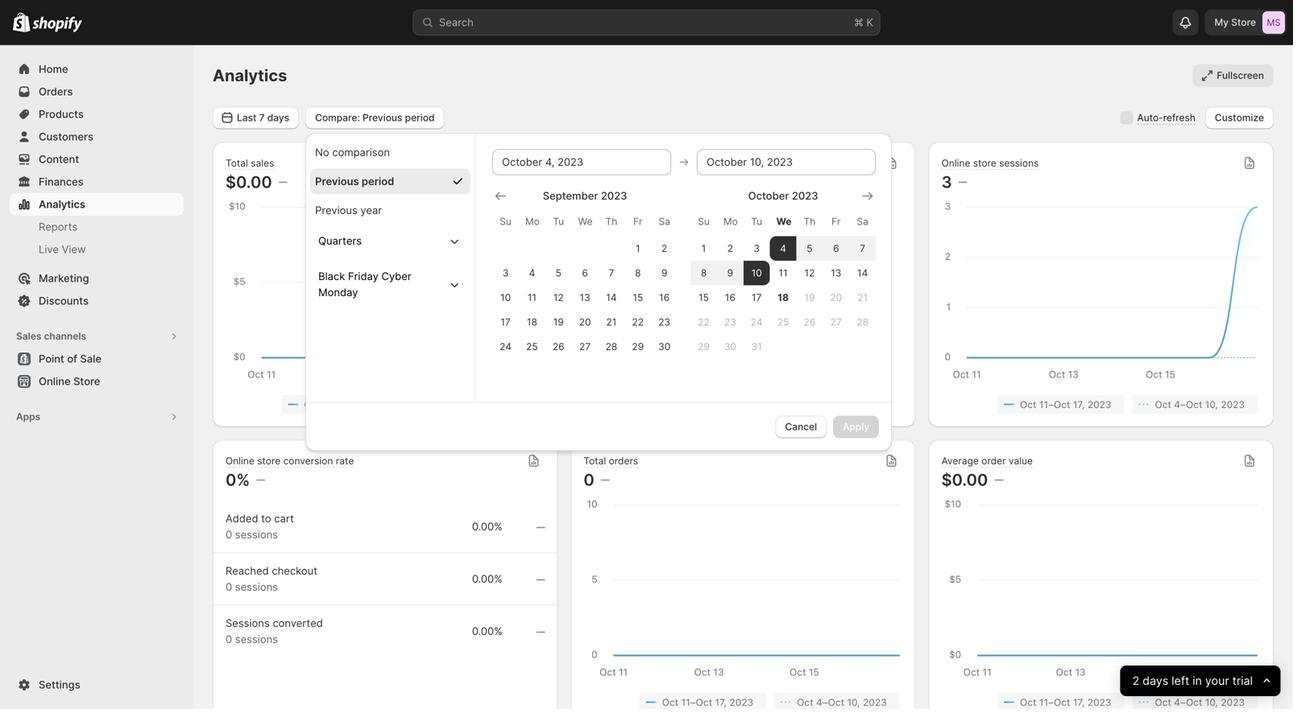 Task type: locate. For each thing, give the bounding box(es) containing it.
14
[[857, 267, 868, 279], [606, 292, 617, 304]]

1 1 button from the left
[[625, 236, 651, 261]]

17, for average order value
[[1073, 697, 1085, 709]]

monday element down september
[[519, 207, 545, 236]]

online
[[942, 158, 971, 169], [39, 375, 71, 388], [226, 456, 255, 467]]

0 vertical spatial 19
[[805, 292, 815, 304]]

oct 11–oct 17, 2023 button
[[282, 395, 408, 415], [998, 395, 1124, 415], [640, 693, 766, 710], [998, 693, 1124, 710]]

your
[[1205, 675, 1229, 689]]

oct for online store sessions's oct 4–oct 10, 2023 button
[[1155, 399, 1172, 411]]

days left left
[[1143, 675, 1168, 689]]

online for 3
[[942, 158, 971, 169]]

15 right was
[[699, 292, 709, 304]]

saturday element up was
[[651, 207, 678, 236]]

23 button down was
[[651, 310, 678, 335]]

9 up found
[[727, 267, 733, 279]]

1 tu from the left
[[553, 216, 564, 227]]

tuesday element down september
[[545, 207, 572, 236]]

no change image
[[279, 176, 287, 189], [256, 474, 265, 487], [601, 474, 610, 487], [536, 574, 545, 587], [536, 626, 545, 639]]

2 tuesday element from the left
[[744, 207, 770, 236]]

1 vertical spatial 27
[[579, 341, 591, 353]]

period inside dropdown button
[[405, 112, 435, 123]]

1 sunday element from the left
[[492, 207, 519, 236]]

sales
[[251, 158, 274, 169]]

mo for october
[[724, 216, 738, 227]]

14 button left there
[[598, 285, 625, 310]]

we for october
[[777, 216, 792, 227]]

sessions inside online store sessions "dropdown button"
[[999, 158, 1039, 169]]

1 button up "no" on the right of the page
[[691, 236, 717, 261]]

2 sunday element from the left
[[691, 207, 717, 236]]

2 grid from the left
[[691, 188, 876, 359]]

2 yyyy-mm-dd text field from the left
[[697, 149, 876, 175]]

2 1 from the left
[[702, 243, 706, 254]]

2 2 button from the left
[[717, 236, 744, 261]]

was
[[665, 288, 685, 301]]

5 button down september
[[545, 261, 572, 285]]

19 button
[[797, 285, 823, 310], [545, 310, 572, 335]]

29 down there
[[632, 341, 644, 353]]

1 fr from the left
[[633, 216, 643, 227]]

15 button right was
[[691, 285, 717, 310]]

sessions inside reached checkout 0 sessions
[[235, 581, 278, 594]]

in
[[1193, 675, 1202, 689]]

13 up range.
[[831, 267, 842, 279]]

18
[[778, 292, 789, 304], [527, 316, 537, 328]]

5 down september
[[556, 267, 562, 279]]

1 button for october 2023
[[691, 236, 717, 261]]

6 button down september 2023
[[572, 261, 598, 285]]

9
[[661, 267, 668, 279], [727, 267, 733, 279]]

2 horizontal spatial online
[[942, 158, 971, 169]]

23 down found
[[724, 316, 736, 328]]

yyyy-mm-dd text field up september 2023
[[492, 149, 671, 175]]

2 thursday element from the left
[[797, 207, 823, 236]]

30 left 31
[[724, 341, 736, 353]]

online for 0%
[[226, 456, 255, 467]]

6 button
[[823, 236, 849, 261], [572, 261, 598, 285]]

su for october
[[698, 216, 710, 227]]

rate
[[336, 456, 354, 467]]

0 horizontal spatial su
[[500, 216, 512, 227]]

29 button down there
[[625, 335, 651, 359]]

2 friday element from the left
[[823, 207, 849, 236]]

1 vertical spatial 14
[[606, 292, 617, 304]]

0 horizontal spatial 24 button
[[492, 335, 519, 359]]

9 button up found
[[717, 261, 744, 285]]

monday element up found
[[717, 207, 744, 236]]

1 vertical spatial period
[[362, 175, 394, 188]]

0 horizontal spatial 28 button
[[598, 335, 625, 359]]

24
[[751, 316, 763, 328], [500, 341, 512, 353]]

16 button left "no" on the right of the page
[[651, 285, 678, 310]]

2 horizontal spatial 3
[[942, 172, 952, 192]]

15 button left was
[[625, 285, 651, 310]]

10 button for 9
[[744, 261, 770, 285]]

1 vertical spatial store
[[73, 375, 100, 388]]

4–oct for total sales
[[458, 399, 487, 411]]

1 horizontal spatial 29 button
[[691, 335, 717, 359]]

1 button up there
[[625, 236, 651, 261]]

16
[[659, 292, 670, 304], [725, 292, 736, 304]]

wednesday element down september 2023
[[572, 207, 598, 236]]

5 button up date
[[797, 236, 823, 261]]

22 button down "no" on the right of the page
[[691, 310, 717, 335]]

30
[[658, 341, 671, 353], [724, 341, 736, 353]]

0 vertical spatial 20
[[830, 292, 842, 304]]

content link
[[10, 148, 184, 171]]

0 inside 'sessions converted 0 sessions'
[[226, 634, 232, 646]]

thursday element for october 2023
[[797, 207, 823, 236]]

we for september
[[578, 216, 593, 227]]

1 horizontal spatial 24 button
[[744, 310, 770, 335]]

22 for second the 22 "button" from the left
[[698, 316, 710, 328]]

1 9 button from the left
[[651, 261, 678, 285]]

14 for 14 button to the left
[[606, 292, 617, 304]]

2 0.00% from the top
[[472, 573, 503, 586]]

1 16 from the left
[[659, 292, 670, 304]]

saturday element for october 2023
[[849, 207, 876, 236]]

8 button
[[625, 261, 651, 285], [691, 261, 717, 285]]

store for 3
[[973, 158, 997, 169]]

15 button
[[625, 285, 651, 310], [691, 285, 717, 310]]

period up year
[[362, 175, 394, 188]]

monday element
[[519, 207, 545, 236], [717, 207, 744, 236]]

there
[[633, 288, 662, 301]]

online store sessions
[[942, 158, 1039, 169]]

saturday element up range.
[[849, 207, 876, 236]]

0 horizontal spatial 12
[[553, 292, 564, 304]]

of
[[67, 353, 77, 365]]

1 23 from the left
[[659, 316, 671, 328]]

1 vertical spatial 7
[[860, 243, 865, 254]]

we down september 2023
[[578, 216, 593, 227]]

1 horizontal spatial 10 button
[[744, 261, 770, 285]]

22
[[632, 316, 644, 328], [698, 316, 710, 328]]

th down september 2023
[[606, 216, 618, 227]]

YYYY-MM-DD text field
[[492, 149, 671, 175], [697, 149, 876, 175]]

11
[[779, 267, 788, 279], [528, 292, 537, 304]]

wednesday element for october
[[770, 207, 797, 236]]

26 button
[[797, 310, 823, 335], [545, 335, 572, 359]]

1 horizontal spatial 2 button
[[717, 236, 744, 261]]

days
[[267, 112, 289, 123], [1143, 675, 1168, 689]]

29 left 31 button
[[698, 341, 710, 353]]

grid
[[492, 188, 678, 359], [691, 188, 876, 359]]

my store image
[[1263, 11, 1285, 34]]

previous up previous year
[[315, 175, 359, 188]]

8 up data at the right top of the page
[[701, 267, 707, 279]]

th down october 2023
[[804, 216, 816, 227]]

11–oct for online store sessions
[[1039, 399, 1070, 411]]

3 0.00% from the top
[[472, 626, 503, 638]]

point of sale
[[39, 353, 102, 365]]

$0.00 for average
[[942, 471, 988, 490]]

13
[[831, 267, 842, 279], [580, 292, 590, 304]]

tu down september
[[553, 216, 564, 227]]

11 button
[[770, 261, 797, 285], [519, 285, 545, 310]]

1 th from the left
[[606, 216, 618, 227]]

23 for 2nd 23 button from right
[[659, 316, 671, 328]]

wednesday element
[[572, 207, 598, 236], [770, 207, 797, 236]]

reached checkout 0 sessions
[[226, 565, 317, 594]]

20 button
[[823, 285, 849, 310], [572, 310, 598, 335]]

fr
[[633, 216, 643, 227], [832, 216, 841, 227]]

no change image
[[959, 176, 967, 189], [995, 474, 1003, 487], [536, 522, 545, 535]]

0 horizontal spatial store
[[73, 375, 100, 388]]

1 horizontal spatial 15
[[699, 292, 709, 304]]

2 mo from the left
[[724, 216, 738, 227]]

monday element for october
[[717, 207, 744, 236]]

no change image for 3
[[959, 176, 967, 189]]

29 for first 29 "button" from right
[[698, 341, 710, 353]]

1 wednesday element from the left
[[572, 207, 598, 236]]

1 vertical spatial 5
[[556, 267, 562, 279]]

1 horizontal spatial 4
[[780, 243, 786, 254]]

0 inside added to cart 0 sessions
[[226, 529, 232, 541]]

thursday element down september 2023
[[598, 207, 625, 236]]

2 up found
[[727, 243, 733, 254]]

2 22 from the left
[[698, 316, 710, 328]]

28 for left 28 'button'
[[606, 341, 617, 353]]

previous inside compare: previous period dropdown button
[[363, 112, 402, 123]]

0 horizontal spatial 29
[[632, 341, 644, 353]]

0 horizontal spatial 14
[[606, 292, 617, 304]]

1 horizontal spatial 19 button
[[797, 285, 823, 310]]

13 button left there
[[572, 285, 598, 310]]

0 horizontal spatial 16 button
[[651, 285, 678, 310]]

0 horizontal spatial monday element
[[519, 207, 545, 236]]

store inside button
[[73, 375, 100, 388]]

1 15 from the left
[[633, 292, 643, 304]]

no change image for $0.00
[[995, 474, 1003, 487]]

30 button down was
[[651, 335, 678, 359]]

1 vertical spatial days
[[1143, 675, 1168, 689]]

9 button
[[651, 261, 678, 285], [717, 261, 744, 285]]

0 horizontal spatial 16
[[659, 292, 670, 304]]

2 vertical spatial 3
[[503, 267, 509, 279]]

2 sa from the left
[[857, 216, 869, 227]]

this
[[776, 288, 794, 301]]

cyber
[[382, 270, 411, 283]]

5
[[807, 243, 813, 254], [556, 267, 562, 279]]

1 thursday element from the left
[[598, 207, 625, 236]]

0 horizontal spatial 1 button
[[625, 236, 651, 261]]

2 button for october 2023
[[717, 236, 744, 261]]

0 horizontal spatial yyyy-mm-dd text field
[[492, 149, 671, 175]]

cancel
[[785, 421, 817, 433]]

1 horizontal spatial 25
[[777, 316, 789, 328]]

2 8 from the left
[[701, 267, 707, 279]]

2 wednesday element from the left
[[770, 207, 797, 236]]

1 horizontal spatial 9 button
[[717, 261, 744, 285]]

30 button left 31
[[717, 335, 744, 359]]

5 up date
[[807, 243, 813, 254]]

1 22 from the left
[[632, 316, 644, 328]]

fr up there
[[633, 216, 643, 227]]

oct 11–oct 17, 2023 button for online store sessions
[[998, 395, 1124, 415]]

0 vertical spatial store
[[973, 158, 997, 169]]

store right "my"
[[1231, 17, 1256, 28]]

28
[[857, 316, 869, 328], [606, 341, 617, 353]]

previous for previous year
[[315, 204, 358, 217]]

17,
[[357, 399, 369, 411], [1073, 399, 1085, 411], [715, 697, 727, 709], [1073, 697, 1085, 709]]

september
[[543, 190, 598, 202]]

2 9 from the left
[[727, 267, 733, 279]]

0 inside reached checkout 0 sessions
[[226, 581, 232, 594]]

2 tu from the left
[[751, 216, 762, 227]]

live view
[[39, 243, 86, 256]]

15
[[633, 292, 643, 304], [699, 292, 709, 304]]

0 vertical spatial 11
[[779, 267, 788, 279]]

18 button
[[770, 285, 797, 310], [519, 310, 545, 335]]

1 horizontal spatial yyyy-mm-dd text field
[[697, 149, 876, 175]]

1 up there
[[636, 243, 640, 254]]

0 horizontal spatial 8 button
[[625, 261, 651, 285]]

tuesday element for october 2023
[[744, 207, 770, 236]]

9 up was
[[661, 267, 668, 279]]

7 button
[[849, 236, 876, 261], [598, 261, 625, 285]]

tuesday element for september 2023
[[545, 207, 572, 236]]

2 23 from the left
[[724, 316, 736, 328]]

0 horizontal spatial 17
[[501, 316, 511, 328]]

list
[[229, 395, 542, 415], [945, 395, 1258, 415], [587, 693, 900, 710], [945, 693, 1258, 710]]

2 vertical spatial no change image
[[536, 522, 545, 535]]

22 down there
[[632, 316, 644, 328]]

13 left there
[[580, 292, 590, 304]]

28 button
[[849, 310, 876, 335], [598, 335, 625, 359]]

10, for total sales
[[489, 399, 502, 411]]

2 su from the left
[[698, 216, 710, 227]]

10 button for 3
[[492, 285, 519, 310]]

2 we from the left
[[777, 216, 792, 227]]

1 8 from the left
[[635, 267, 641, 279]]

1 horizontal spatial 23
[[724, 316, 736, 328]]

store down "sale"
[[73, 375, 100, 388]]

17
[[752, 292, 762, 304], [501, 316, 511, 328]]

1 0.00% from the top
[[472, 521, 503, 533]]

7
[[259, 112, 265, 123], [860, 243, 865, 254], [609, 267, 614, 279]]

average order value
[[942, 456, 1033, 467]]

my
[[1215, 17, 1229, 28]]

sa
[[659, 216, 670, 227], [857, 216, 869, 227]]

3 button
[[744, 236, 770, 261], [492, 261, 519, 285]]

tu down october
[[751, 216, 762, 227]]

0 horizontal spatial period
[[362, 175, 394, 188]]

black
[[318, 270, 345, 283]]

1 horizontal spatial tu
[[751, 216, 762, 227]]

23 button
[[651, 310, 678, 335], [717, 310, 744, 335]]

30 down was
[[658, 341, 671, 353]]

0 horizontal spatial 10
[[500, 292, 511, 304]]

thursday element for september 2023
[[598, 207, 625, 236]]

sessions
[[226, 618, 270, 630]]

1 vertical spatial $0.00
[[942, 471, 988, 490]]

0 vertical spatial no change image
[[959, 176, 967, 189]]

1 vertical spatial 0.00%
[[472, 573, 503, 586]]

1 horizontal spatial tuesday element
[[744, 207, 770, 236]]

oct 4–oct 10, 2023 for total sales
[[439, 399, 529, 411]]

1 tuesday element from the left
[[545, 207, 572, 236]]

shopify image
[[13, 13, 30, 32], [32, 16, 82, 33]]

1 we from the left
[[578, 216, 593, 227]]

period up the no comparison button
[[405, 112, 435, 123]]

2 up was
[[662, 243, 667, 254]]

29 button left 31 button
[[691, 335, 717, 359]]

0 vertical spatial 26
[[804, 316, 816, 328]]

live
[[39, 243, 59, 256]]

15 left was
[[633, 292, 643, 304]]

1 horizontal spatial su
[[698, 216, 710, 227]]

k
[[867, 16, 873, 29]]

previous inside previous year button
[[315, 204, 358, 217]]

friday element for october 2023
[[823, 207, 849, 236]]

october 2023
[[748, 190, 818, 202]]

0 horizontal spatial 10 button
[[492, 285, 519, 310]]

1 button
[[625, 236, 651, 261], [691, 236, 717, 261]]

11–oct for total sales
[[323, 399, 354, 411]]

16 button left for
[[717, 285, 744, 310]]

0 horizontal spatial 12 button
[[545, 285, 572, 310]]

online store conversion rate
[[226, 456, 354, 467]]

sunday element
[[492, 207, 519, 236], [691, 207, 717, 236]]

6 button up range.
[[823, 236, 849, 261]]

2 15 button from the left
[[691, 285, 717, 310]]

tu for october
[[751, 216, 762, 227]]

$0.00 down total sales dropdown button
[[226, 172, 272, 192]]

21 button
[[849, 285, 876, 310], [598, 310, 625, 335]]

thursday element down october 2023
[[797, 207, 823, 236]]

6 down september 2023
[[582, 267, 588, 279]]

days right last
[[267, 112, 289, 123]]

reports link
[[10, 216, 184, 239]]

1 horizontal spatial sunday element
[[691, 207, 717, 236]]

0 horizontal spatial th
[[606, 216, 618, 227]]

0 vertical spatial 12
[[805, 267, 815, 279]]

26 for rightmost "26" button
[[804, 316, 816, 328]]

10 for 9
[[752, 267, 762, 279]]

8 button up there
[[625, 261, 651, 285]]

refresh
[[1163, 112, 1196, 124]]

8 button up "no" on the right of the page
[[691, 261, 717, 285]]

$0.00 down average
[[942, 471, 988, 490]]

0 vertical spatial 0.00%
[[472, 521, 503, 533]]

4 button
[[770, 236, 797, 261], [519, 261, 545, 285]]

friday element
[[625, 207, 651, 236], [823, 207, 849, 236]]

1 grid from the left
[[492, 188, 678, 359]]

online inside "dropdown button"
[[942, 158, 971, 169]]

no change image for 0
[[601, 474, 610, 487]]

1 monday element from the left
[[519, 207, 545, 236]]

12 for right 12 button
[[805, 267, 815, 279]]

24 for the leftmost 24 button
[[500, 341, 512, 353]]

1 horizontal spatial monday element
[[717, 207, 744, 236]]

2 for september 2023
[[662, 243, 667, 254]]

23 button down found
[[717, 310, 744, 335]]

oct 4–oct 10, 2023 button for average order value
[[1132, 693, 1258, 710]]

1 horizontal spatial 7
[[609, 267, 614, 279]]

1 horizontal spatial 26
[[804, 316, 816, 328]]

online inside dropdown button
[[226, 456, 255, 467]]

1 horizontal spatial 15 button
[[691, 285, 717, 310]]

oct for oct 4–oct 10, 2023 button related to total sales
[[439, 399, 455, 411]]

0 vertical spatial $0.00
[[226, 172, 272, 192]]

2 button up found
[[717, 236, 744, 261]]

no
[[315, 146, 329, 159]]

1 horizontal spatial th
[[804, 216, 816, 227]]

1 horizontal spatial 30 button
[[717, 335, 744, 359]]

saturday element
[[651, 207, 678, 236], [849, 207, 876, 236]]

1 vertical spatial no change image
[[995, 474, 1003, 487]]

0 horizontal spatial store
[[257, 456, 281, 467]]

1 horizontal spatial saturday element
[[849, 207, 876, 236]]

1 horizontal spatial 19
[[805, 292, 815, 304]]

0 horizontal spatial 13
[[580, 292, 590, 304]]

1 horizontal spatial store
[[1231, 17, 1256, 28]]

2 1 button from the left
[[691, 236, 717, 261]]

11 for right 11 button
[[779, 267, 788, 279]]

4–oct for average order value
[[1174, 697, 1203, 709]]

0 vertical spatial 5
[[807, 243, 813, 254]]

previous up quarters
[[315, 204, 358, 217]]

1 button for september 2023
[[625, 236, 651, 261]]

products link
[[10, 103, 184, 126]]

yyyy-mm-dd text field up october 2023
[[697, 149, 876, 175]]

1 su from the left
[[500, 216, 512, 227]]

1 vertical spatial 3
[[754, 243, 760, 254]]

2 button up was
[[651, 236, 678, 261]]

5 button
[[797, 236, 823, 261], [545, 261, 572, 285]]

2 inside "2 days left in your trial" dropdown button
[[1132, 675, 1139, 689]]

analytics up last
[[213, 66, 287, 85]]

comparison
[[332, 146, 390, 159]]

19
[[805, 292, 815, 304], [553, 316, 564, 328]]

0.00% for reached checkout
[[472, 573, 503, 586]]

1 vertical spatial 4
[[529, 267, 535, 279]]

1 2 button from the left
[[651, 236, 678, 261]]

previous inside previous period button
[[315, 175, 359, 188]]

th for october 2023
[[804, 216, 816, 227]]

14 button up range.
[[849, 261, 876, 285]]

no change image for $0.00
[[279, 176, 287, 189]]

analytics down finances
[[39, 198, 85, 211]]

0 horizontal spatial 18
[[527, 316, 537, 328]]

0 horizontal spatial 11 button
[[519, 285, 545, 310]]

9 button up was
[[651, 261, 678, 285]]

1 sa from the left
[[659, 216, 670, 227]]

2 th from the left
[[804, 216, 816, 227]]

friday element up range.
[[823, 207, 849, 236]]

26
[[804, 316, 816, 328], [553, 341, 565, 353]]

1 29 from the left
[[632, 341, 644, 353]]

2 29 from the left
[[698, 341, 710, 353]]

1 for october 2023
[[702, 243, 706, 254]]

1 vertical spatial 10
[[500, 292, 511, 304]]

2 saturday element from the left
[[849, 207, 876, 236]]

oct 11–oct 17, 2023 button for total sales
[[282, 395, 408, 415]]

29 for second 29 "button" from the right
[[632, 341, 644, 353]]

added
[[226, 513, 258, 525]]

0 horizontal spatial 9
[[661, 267, 668, 279]]

1 vertical spatial 11
[[528, 292, 537, 304]]

1 up data at the right top of the page
[[702, 243, 706, 254]]

sunday element for september 2023
[[492, 207, 519, 236]]

1 9 from the left
[[661, 267, 668, 279]]

finances
[[39, 176, 84, 188]]

friday element down september 2023
[[625, 207, 651, 236]]

2 16 button from the left
[[717, 285, 744, 310]]

previous up the no comparison button
[[363, 112, 402, 123]]

2 for october 2023
[[727, 243, 733, 254]]

1 vertical spatial 6
[[582, 267, 588, 279]]

0%
[[226, 471, 250, 490]]

23 down was
[[659, 316, 671, 328]]

1 30 from the left
[[658, 341, 671, 353]]

22 button down there
[[625, 310, 651, 335]]

0 vertical spatial 17
[[752, 292, 762, 304]]

10 for 3
[[500, 292, 511, 304]]

7 inside dropdown button
[[259, 112, 265, 123]]

2 fr from the left
[[832, 216, 841, 227]]

store inside "dropdown button"
[[973, 158, 997, 169]]

0 horizontal spatial 26
[[553, 341, 565, 353]]

0 horizontal spatial fr
[[633, 216, 643, 227]]

11 for 11 button to the left
[[528, 292, 537, 304]]

1 vertical spatial previous
[[315, 175, 359, 188]]

previous period button
[[310, 169, 471, 194]]

previous for previous period
[[315, 175, 359, 188]]

tuesday element down october
[[744, 207, 770, 236]]

1 vertical spatial online
[[39, 375, 71, 388]]

0 horizontal spatial 26 button
[[545, 335, 572, 359]]

period inside button
[[362, 175, 394, 188]]

tuesday element
[[545, 207, 572, 236], [744, 207, 770, 236]]

0 horizontal spatial 7
[[259, 112, 265, 123]]

14 for right 14 button
[[857, 267, 868, 279]]

1 friday element from the left
[[625, 207, 651, 236]]

22 down "no" on the right of the page
[[698, 316, 710, 328]]

store inside dropdown button
[[257, 456, 281, 467]]

saturday element for september 2023
[[651, 207, 678, 236]]

0
[[584, 471, 594, 490], [226, 529, 232, 541], [226, 581, 232, 594], [226, 634, 232, 646]]

1 horizontal spatial 21
[[858, 292, 868, 304]]

2 left left
[[1132, 675, 1139, 689]]

online store conversion rate button
[[226, 455, 354, 469]]

29
[[632, 341, 644, 353], [698, 341, 710, 353]]

cart
[[274, 513, 294, 525]]

6 up range.
[[833, 243, 839, 254]]

0 vertical spatial 25
[[777, 316, 789, 328]]

oct
[[304, 399, 321, 411], [439, 399, 455, 411], [1020, 399, 1037, 411], [1155, 399, 1172, 411], [662, 697, 679, 709], [797, 697, 813, 709], [1020, 697, 1037, 709], [1155, 697, 1172, 709]]

we down october 2023
[[777, 216, 792, 227]]

wednesday element down october 2023
[[770, 207, 797, 236]]

1 saturday element from the left
[[651, 207, 678, 236]]

1 mo from the left
[[525, 216, 540, 227]]

1 vertical spatial store
[[257, 456, 281, 467]]

13 button up range.
[[823, 261, 849, 285]]

16 left "no" on the right of the page
[[659, 292, 670, 304]]

1 1 from the left
[[636, 243, 640, 254]]

8 up there
[[635, 267, 641, 279]]

thursday element
[[598, 207, 625, 236], [797, 207, 823, 236]]

2 monday element from the left
[[717, 207, 744, 236]]

0 vertical spatial 27
[[831, 316, 842, 328]]

16 right data at the right top of the page
[[725, 292, 736, 304]]

store
[[973, 158, 997, 169], [257, 456, 281, 467]]

fr up range.
[[832, 216, 841, 227]]



Task type: describe. For each thing, give the bounding box(es) containing it.
oct 4–oct 10, 2023 button for online store sessions
[[1132, 395, 1258, 415]]

discounts
[[39, 295, 89, 307]]

store for my store
[[1231, 17, 1256, 28]]

list for total sales
[[229, 395, 542, 415]]

sa for october 2023
[[857, 216, 869, 227]]

mo for september
[[525, 216, 540, 227]]

0 vertical spatial 6
[[833, 243, 839, 254]]

point of sale link
[[10, 348, 184, 371]]

friday element for september 2023
[[625, 207, 651, 236]]

1 22 button from the left
[[625, 310, 651, 335]]

reached
[[226, 565, 269, 578]]

previous period
[[315, 175, 394, 188]]

1 vertical spatial 17
[[501, 316, 511, 328]]

reports
[[39, 221, 77, 233]]

range.
[[822, 288, 854, 301]]

2 vertical spatial 7
[[609, 267, 614, 279]]

compare: previous period
[[315, 112, 435, 123]]

0 horizontal spatial 5
[[556, 267, 562, 279]]

checkout
[[272, 565, 317, 578]]

monday element for september
[[519, 207, 545, 236]]

last
[[237, 112, 257, 123]]

0 horizontal spatial no change image
[[536, 522, 545, 535]]

1 horizontal spatial 17 button
[[744, 285, 770, 310]]

sa for september 2023
[[659, 216, 670, 227]]

black friday cyber monday
[[318, 270, 411, 299]]

0 vertical spatial 4
[[780, 243, 786, 254]]

22 for first the 22 "button"
[[632, 316, 644, 328]]

1 horizontal spatial 3
[[754, 243, 760, 254]]

settings link
[[10, 674, 184, 697]]

0 horizontal spatial 20
[[579, 316, 591, 328]]

1 horizontal spatial 5 button
[[797, 236, 823, 261]]

previous year button
[[310, 198, 471, 223]]

0 horizontal spatial 3
[[503, 267, 509, 279]]

2 button for september 2023
[[651, 236, 678, 261]]

2 days left in your trial button
[[1120, 666, 1280, 697]]

24 for the rightmost 24 button
[[751, 316, 763, 328]]

oct 11–oct 17, 2023 button for average order value
[[998, 693, 1124, 710]]

online store button
[[0, 371, 193, 393]]

sales channels button
[[10, 326, 184, 348]]

23 for 1st 23 button from right
[[724, 316, 736, 328]]

0.00% for added to cart
[[472, 521, 503, 533]]

total
[[226, 158, 248, 169]]

11–oct for average order value
[[1039, 697, 1070, 709]]

0 horizontal spatial 21 button
[[598, 310, 625, 335]]

fr for october 2023
[[832, 216, 841, 227]]

auto-refresh
[[1137, 112, 1196, 124]]

last 7 days
[[237, 112, 289, 123]]

oct for average order value's oct 11–oct 17, 2023 button
[[1020, 697, 1037, 709]]

to
[[261, 513, 271, 525]]

0 horizontal spatial 7 button
[[598, 261, 625, 285]]

0.00% for sessions converted
[[472, 626, 503, 638]]

sale
[[80, 353, 102, 365]]

2 22 button from the left
[[691, 310, 717, 335]]

compare: previous period button
[[305, 107, 444, 129]]

2 15 from the left
[[699, 292, 709, 304]]

2 30 button from the left
[[717, 335, 744, 359]]

0 horizontal spatial 13 button
[[572, 285, 598, 310]]

0 vertical spatial 3
[[942, 172, 952, 192]]

1 horizontal spatial 28 button
[[849, 310, 876, 335]]

list for online store sessions
[[945, 395, 1258, 415]]

0 horizontal spatial shopify image
[[13, 13, 30, 32]]

oct for oct 11–oct 17, 2023 button for total sales
[[304, 399, 321, 411]]

customers link
[[10, 126, 184, 148]]

monday
[[318, 286, 358, 299]]

1 30 button from the left
[[651, 335, 678, 359]]

1 for september 2023
[[636, 243, 640, 254]]

sales channels
[[16, 331, 86, 342]]

channels
[[44, 331, 86, 342]]

converted
[[273, 618, 323, 630]]

oct 11–oct 17, 2023 for average order value
[[1020, 697, 1112, 709]]

2 23 button from the left
[[717, 310, 744, 335]]

sessions converted 0 sessions
[[226, 618, 323, 646]]

17, for total sales
[[357, 399, 369, 411]]

1 horizontal spatial 25 button
[[770, 310, 797, 335]]

year
[[361, 204, 382, 217]]

2 16 from the left
[[725, 292, 736, 304]]

previous year
[[315, 204, 382, 217]]

0 horizontal spatial 5 button
[[545, 261, 572, 285]]

0 horizontal spatial 27 button
[[572, 335, 598, 359]]

september 2023
[[543, 190, 627, 202]]

1 horizontal spatial 26 button
[[797, 310, 823, 335]]

1 23 button from the left
[[651, 310, 678, 335]]

online store
[[39, 375, 100, 388]]

settings
[[39, 679, 80, 692]]

home
[[39, 63, 68, 75]]

oct 4–oct 10, 2023 for online store sessions
[[1155, 399, 1245, 411]]

1 15 button from the left
[[625, 285, 651, 310]]

2 horizontal spatial 7
[[860, 243, 865, 254]]

date
[[797, 288, 819, 301]]

oct 11–oct 17, 2023 for total sales
[[304, 399, 395, 411]]

oct 4–oct 10, 2023 for average order value
[[1155, 697, 1245, 709]]

⌘
[[854, 16, 864, 29]]

total sales button
[[226, 157, 274, 171]]

sessions inside 'sessions converted 0 sessions'
[[235, 634, 278, 646]]

cancel button
[[776, 416, 827, 439]]

oct 4–oct 10, 2023 button for total sales
[[416, 395, 542, 415]]

0 horizontal spatial 6 button
[[572, 261, 598, 285]]

total sales
[[226, 158, 274, 169]]

online store link
[[10, 371, 184, 393]]

2 9 button from the left
[[717, 261, 744, 285]]

su for september
[[500, 216, 512, 227]]

1 horizontal spatial 27
[[831, 316, 842, 328]]

0 horizontal spatial 20 button
[[572, 310, 598, 335]]

grid containing september
[[492, 188, 678, 359]]

left
[[1172, 675, 1189, 689]]

1 horizontal spatial analytics
[[213, 66, 287, 85]]

1 yyyy-mm-dd text field from the left
[[492, 149, 671, 175]]

1 horizontal spatial 18 button
[[770, 285, 797, 310]]

analytics link
[[10, 193, 184, 216]]

1 vertical spatial 13
[[580, 292, 590, 304]]

sales
[[16, 331, 42, 342]]

no
[[688, 288, 700, 301]]

live view link
[[10, 239, 184, 261]]

order
[[982, 456, 1006, 467]]

last 7 days button
[[213, 107, 299, 129]]

0 horizontal spatial 18 button
[[519, 310, 545, 335]]

apps button
[[10, 406, 184, 429]]

0 horizontal spatial 6
[[582, 267, 588, 279]]

0 horizontal spatial analytics
[[39, 198, 85, 211]]

1 horizontal spatial 3 button
[[744, 236, 770, 261]]

products
[[39, 108, 84, 120]]

2 days left in your trial
[[1132, 675, 1253, 689]]

1 horizontal spatial 6 button
[[823, 236, 849, 261]]

1 vertical spatial 19
[[553, 316, 564, 328]]

customers
[[39, 131, 93, 143]]

0 horizontal spatial 19 button
[[545, 310, 572, 335]]

sunday element for october 2023
[[691, 207, 717, 236]]

fullscreen
[[1217, 70, 1264, 81]]

12 for 12 button to the left
[[553, 292, 564, 304]]

2 29 button from the left
[[691, 335, 717, 359]]

black friday cyber monday button
[[312, 262, 469, 307]]

home link
[[10, 58, 184, 81]]

quarters
[[318, 235, 362, 247]]

0 horizontal spatial 27
[[579, 341, 591, 353]]

0 vertical spatial 18
[[778, 292, 789, 304]]

value
[[1009, 456, 1033, 467]]

fullscreen button
[[1193, 64, 1274, 87]]

customize button
[[1205, 107, 1274, 129]]

sessions inside added to cart 0 sessions
[[235, 529, 278, 541]]

1 horizontal spatial 5
[[807, 243, 813, 254]]

1 vertical spatial 25
[[526, 341, 538, 353]]

data
[[703, 288, 725, 301]]

1 horizontal spatial shopify image
[[32, 16, 82, 33]]

1 horizontal spatial 12 button
[[797, 261, 823, 285]]

wednesday element for september
[[572, 207, 598, 236]]

marketing link
[[10, 268, 184, 290]]

0 vertical spatial 13
[[831, 267, 842, 279]]

average
[[942, 456, 979, 467]]

list for average order value
[[945, 693, 1258, 710]]

quarters button
[[312, 227, 469, 256]]

compare:
[[315, 112, 360, 123]]

fr for september 2023
[[633, 216, 643, 227]]

17, for online store sessions
[[1073, 399, 1085, 411]]

1 29 button from the left
[[625, 335, 651, 359]]

1 horizontal spatial 14 button
[[849, 261, 876, 285]]

4–oct for online store sessions
[[1174, 399, 1203, 411]]

1 horizontal spatial 4 button
[[770, 236, 797, 261]]

customize
[[1215, 112, 1264, 123]]

1 horizontal spatial 7 button
[[849, 236, 876, 261]]

no change image for 0%
[[256, 474, 265, 487]]

marketing
[[39, 272, 89, 285]]

10, for average order value
[[1205, 697, 1218, 709]]

th for september 2023
[[606, 216, 618, 227]]

store for 0%
[[257, 456, 281, 467]]

tu for september
[[553, 216, 564, 227]]

⌘ k
[[854, 16, 873, 29]]

orders
[[39, 85, 73, 98]]

1 horizontal spatial 11 button
[[770, 261, 797, 285]]

friday
[[348, 270, 379, 283]]

26 for left "26" button
[[553, 341, 565, 353]]

grid containing october
[[691, 188, 876, 359]]

found
[[728, 288, 757, 301]]

oct for average order value oct 4–oct 10, 2023 button
[[1155, 697, 1172, 709]]

there was no data found for this date range. button
[[571, 142, 916, 427]]

october
[[748, 190, 789, 202]]

0 horizontal spatial 3 button
[[492, 261, 519, 285]]

online store sessions button
[[942, 157, 1039, 171]]

1 horizontal spatial 13 button
[[823, 261, 849, 285]]

0 horizontal spatial 4 button
[[519, 261, 545, 285]]

no comparison button
[[310, 140, 471, 165]]

10, for online store sessions
[[1205, 399, 1218, 411]]

oct 11–oct 17, 2023 for online store sessions
[[1020, 399, 1112, 411]]

2 30 from the left
[[724, 341, 736, 353]]

apps
[[16, 411, 41, 423]]

1 horizontal spatial 27 button
[[823, 310, 849, 335]]

orders link
[[10, 81, 184, 103]]

1 vertical spatial 21
[[606, 316, 617, 328]]

28 for rightmost 28 'button'
[[857, 316, 869, 328]]

0 horizontal spatial 17 button
[[492, 310, 519, 335]]

0 horizontal spatial 25 button
[[519, 335, 545, 359]]

average order value button
[[942, 455, 1033, 469]]

0 horizontal spatial 14 button
[[598, 285, 625, 310]]

$0.00 for total
[[226, 172, 272, 192]]

2 8 button from the left
[[691, 261, 717, 285]]

1 horizontal spatial 21 button
[[849, 285, 876, 310]]

1 horizontal spatial 20 button
[[823, 285, 849, 310]]

1 16 button from the left
[[651, 285, 678, 310]]

conversion
[[283, 456, 333, 467]]

1 8 button from the left
[[625, 261, 651, 285]]

discounts link
[[10, 290, 184, 313]]

0 vertical spatial days
[[267, 112, 289, 123]]

trial
[[1232, 675, 1253, 689]]

0 horizontal spatial 4
[[529, 267, 535, 279]]

1 horizontal spatial 20
[[830, 292, 842, 304]]

online inside button
[[39, 375, 71, 388]]

31
[[752, 341, 762, 353]]

search
[[439, 16, 474, 29]]

store for online store
[[73, 375, 100, 388]]



Task type: vqa. For each thing, say whether or not it's contained in the screenshot.


